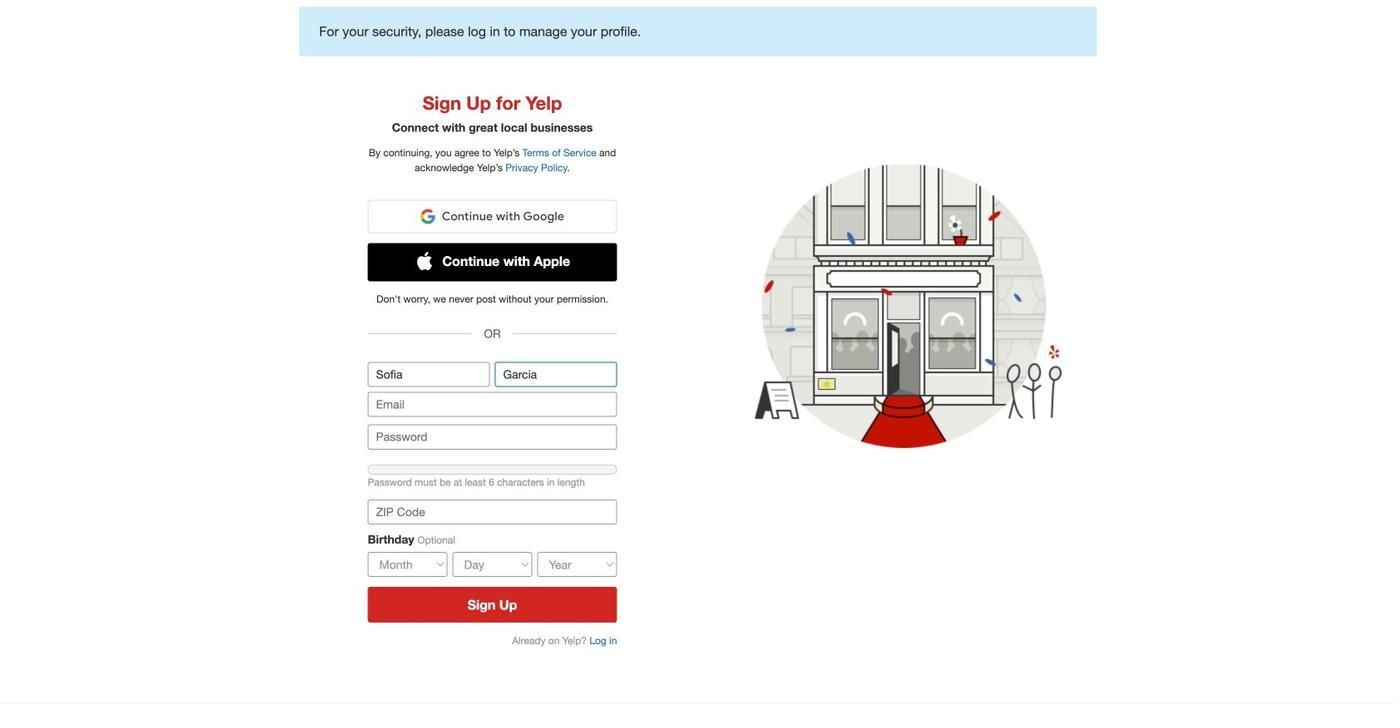 Task type: describe. For each thing, give the bounding box(es) containing it.
Last Name text field
[[495, 362, 617, 387]]



Task type: locate. For each thing, give the bounding box(es) containing it.
Email email field
[[368, 392, 617, 417]]

ZIP Code text field
[[368, 500, 617, 525]]

First Name text field
[[368, 362, 490, 387]]

Password password field
[[368, 425, 617, 450]]



Task type: vqa. For each thing, say whether or not it's contained in the screenshot.
Password "password field" on the left bottom of page
yes



